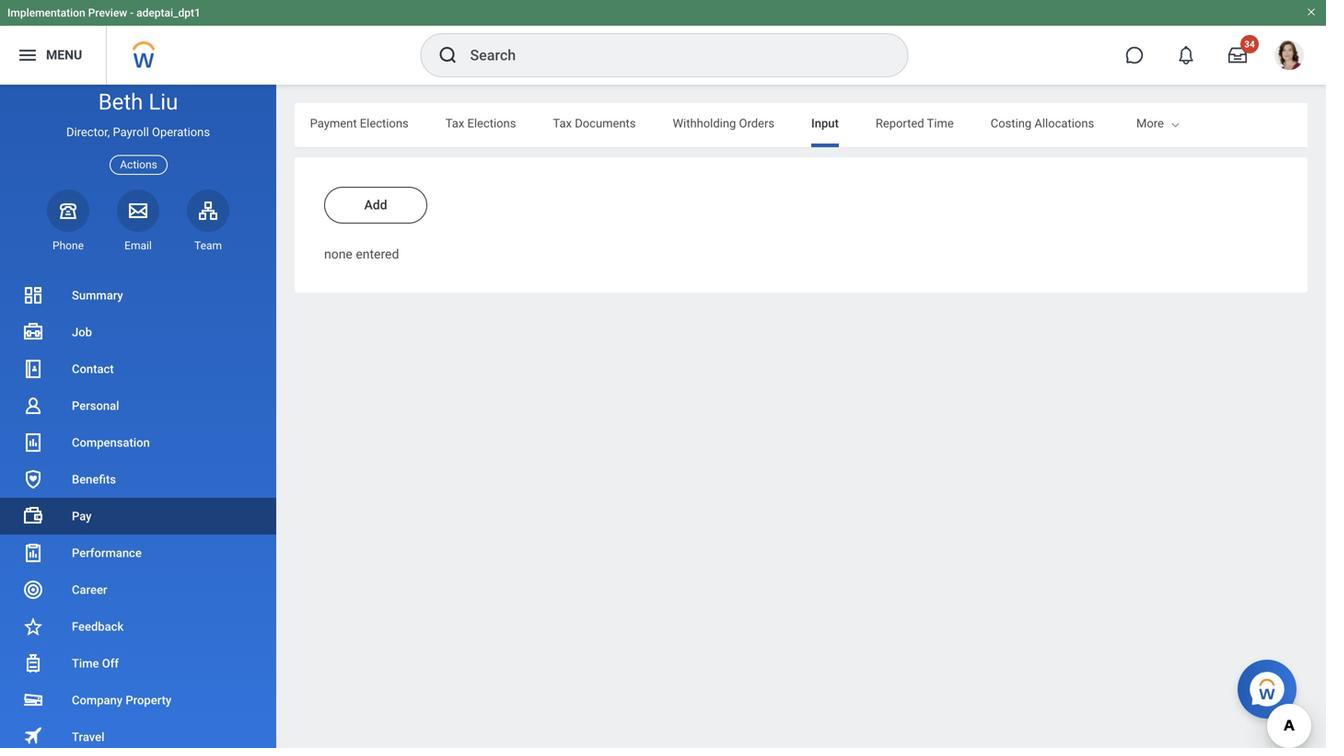 Task type: locate. For each thing, give the bounding box(es) containing it.
add button
[[324, 187, 427, 224]]

travel link
[[0, 719, 276, 749]]

time off link
[[0, 646, 276, 682]]

beth liu
[[98, 89, 178, 115]]

inbox large image
[[1229, 46, 1247, 64]]

compensation
[[72, 436, 150, 450]]

tax for tax documents
[[553, 117, 572, 130]]

34
[[1245, 39, 1255, 50]]

implementation
[[7, 6, 85, 19]]

mail image
[[127, 200, 149, 222]]

adeptai_dpt1
[[136, 6, 201, 19]]

pay image
[[22, 506, 44, 528]]

elections for tax elections
[[467, 117, 516, 130]]

personal image
[[22, 395, 44, 417]]

add
[[364, 198, 387, 213]]

job
[[72, 326, 92, 339]]

time
[[927, 117, 954, 130], [72, 657, 99, 671]]

list
[[0, 277, 276, 749]]

job link
[[0, 314, 276, 351]]

feedback
[[72, 620, 124, 634]]

menu button
[[0, 26, 106, 85]]

reported
[[876, 117, 924, 130]]

0 vertical spatial time
[[927, 117, 954, 130]]

tax
[[446, 117, 464, 130], [553, 117, 572, 130]]

none
[[324, 247, 353, 262]]

profile logan mcneil image
[[1275, 41, 1304, 74]]

2 tax from the left
[[553, 117, 572, 130]]

withholding orders
[[673, 117, 775, 130]]

tax left "documents"
[[553, 117, 572, 130]]

tab list
[[0, 103, 1094, 147]]

tax documents
[[553, 117, 636, 130]]

menu
[[46, 48, 82, 63]]

1 elections from the left
[[360, 117, 409, 130]]

1 horizontal spatial elections
[[467, 117, 516, 130]]

0 horizontal spatial tax
[[446, 117, 464, 130]]

operations
[[152, 125, 210, 139]]

2 elections from the left
[[467, 117, 516, 130]]

phone
[[52, 239, 84, 252]]

payment elections
[[310, 117, 409, 130]]

tax for tax elections
[[446, 117, 464, 130]]

pay
[[72, 510, 92, 524]]

preview
[[88, 6, 127, 19]]

1 tax from the left
[[446, 117, 464, 130]]

time off image
[[22, 653, 44, 675]]

benefits link
[[0, 461, 276, 498]]

time left off
[[72, 657, 99, 671]]

contact
[[72, 362, 114, 376]]

input
[[811, 117, 839, 130]]

0 horizontal spatial elections
[[360, 117, 409, 130]]

justify image
[[17, 44, 39, 66]]

performance image
[[22, 542, 44, 565]]

tax down search icon
[[446, 117, 464, 130]]

benefits
[[72, 473, 116, 487]]

director,
[[66, 125, 110, 139]]

email button
[[117, 190, 159, 253]]

actions
[[120, 158, 157, 171]]

allocations
[[1035, 117, 1094, 130]]

tax elections
[[446, 117, 516, 130]]

1 horizontal spatial time
[[927, 117, 954, 130]]

email
[[124, 239, 152, 252]]

elections
[[360, 117, 409, 130], [467, 117, 516, 130]]

none entered
[[324, 247, 399, 262]]

notifications large image
[[1177, 46, 1195, 64]]

1 horizontal spatial tax
[[553, 117, 572, 130]]

pay link
[[0, 498, 276, 535]]

compensation link
[[0, 425, 276, 461]]

1 vertical spatial time
[[72, 657, 99, 671]]

summary image
[[22, 285, 44, 307]]

contact link
[[0, 351, 276, 388]]

0 horizontal spatial time
[[72, 657, 99, 671]]

liu
[[149, 89, 178, 115]]

time right reported
[[927, 117, 954, 130]]

phone button
[[47, 190, 89, 253]]

more
[[1137, 117, 1164, 130]]



Task type: describe. For each thing, give the bounding box(es) containing it.
phone image
[[55, 200, 81, 222]]

company property
[[72, 694, 172, 708]]

withholding
[[673, 117, 736, 130]]

director, payroll operations
[[66, 125, 210, 139]]

career link
[[0, 572, 276, 609]]

job image
[[22, 321, 44, 344]]

time inside 'tab list'
[[927, 117, 954, 130]]

actions button
[[110, 155, 167, 175]]

personal link
[[0, 388, 276, 425]]

performance link
[[0, 535, 276, 572]]

company
[[72, 694, 123, 708]]

off
[[102, 657, 119, 671]]

34 button
[[1218, 35, 1259, 76]]

view team image
[[197, 200, 219, 222]]

list containing summary
[[0, 277, 276, 749]]

property
[[126, 694, 172, 708]]

Search Workday  search field
[[470, 35, 870, 76]]

elections for payment elections
[[360, 117, 409, 130]]

company property link
[[0, 682, 276, 719]]

career image
[[22, 579, 44, 601]]

summary
[[72, 289, 123, 303]]

career
[[72, 583, 107, 597]]

team
[[194, 239, 222, 252]]

time inside "list"
[[72, 657, 99, 671]]

feedback link
[[0, 609, 276, 646]]

contact image
[[22, 358, 44, 380]]

costing
[[991, 117, 1032, 130]]

payment
[[310, 117, 357, 130]]

costing allocations
[[991, 117, 1094, 130]]

payroll
[[113, 125, 149, 139]]

team link
[[187, 190, 229, 253]]

-
[[130, 6, 134, 19]]

company property image
[[22, 690, 44, 712]]

travel
[[72, 731, 104, 745]]

phone beth liu element
[[47, 238, 89, 253]]

reported time
[[876, 117, 954, 130]]

team beth liu element
[[187, 238, 229, 253]]

compensation image
[[22, 432, 44, 454]]

beth
[[98, 89, 143, 115]]

summary link
[[0, 277, 276, 314]]

navigation pane region
[[0, 85, 276, 749]]

implementation preview -   adeptai_dpt1
[[7, 6, 201, 19]]

close environment banner image
[[1306, 6, 1317, 17]]

personal
[[72, 399, 119, 413]]

tab list containing payment elections
[[0, 103, 1094, 147]]

menu banner
[[0, 0, 1326, 85]]

travel image
[[22, 725, 44, 747]]

benefits image
[[22, 469, 44, 491]]

search image
[[437, 44, 459, 66]]

orders
[[739, 117, 775, 130]]

performance
[[72, 547, 142, 560]]

email beth liu element
[[117, 238, 159, 253]]

time off
[[72, 657, 119, 671]]

entered
[[356, 247, 399, 262]]

feedback image
[[22, 616, 44, 638]]

documents
[[575, 117, 636, 130]]



Task type: vqa. For each thing, say whether or not it's contained in the screenshot.
mail icon
yes



